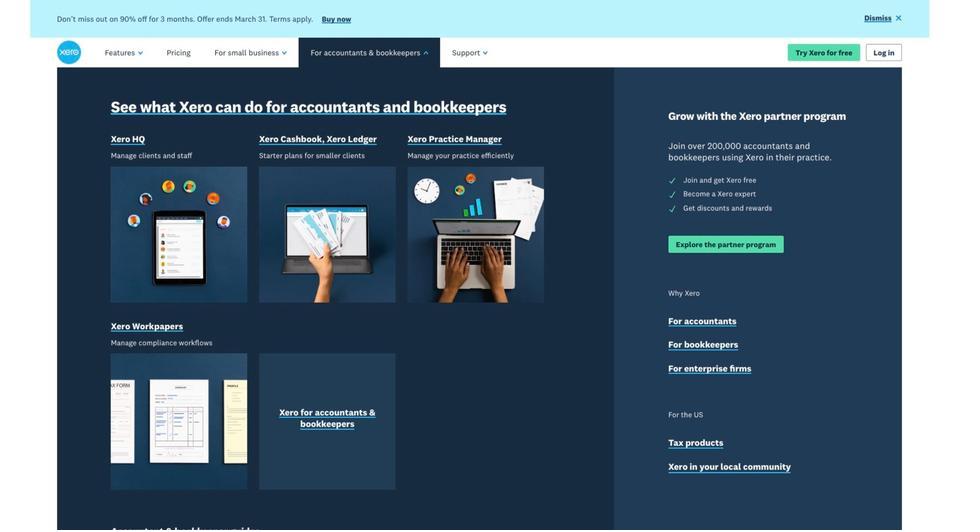 Task type: describe. For each thing, give the bounding box(es) containing it.
a xero user decorating a cake with blue icing. social proof badges surrounding the circular image. image
[[488, 68, 902, 376]]



Task type: vqa. For each thing, say whether or not it's contained in the screenshot.
a xero user decorating a cake with blue icing. social proof badges surrounding the circular image.
yes



